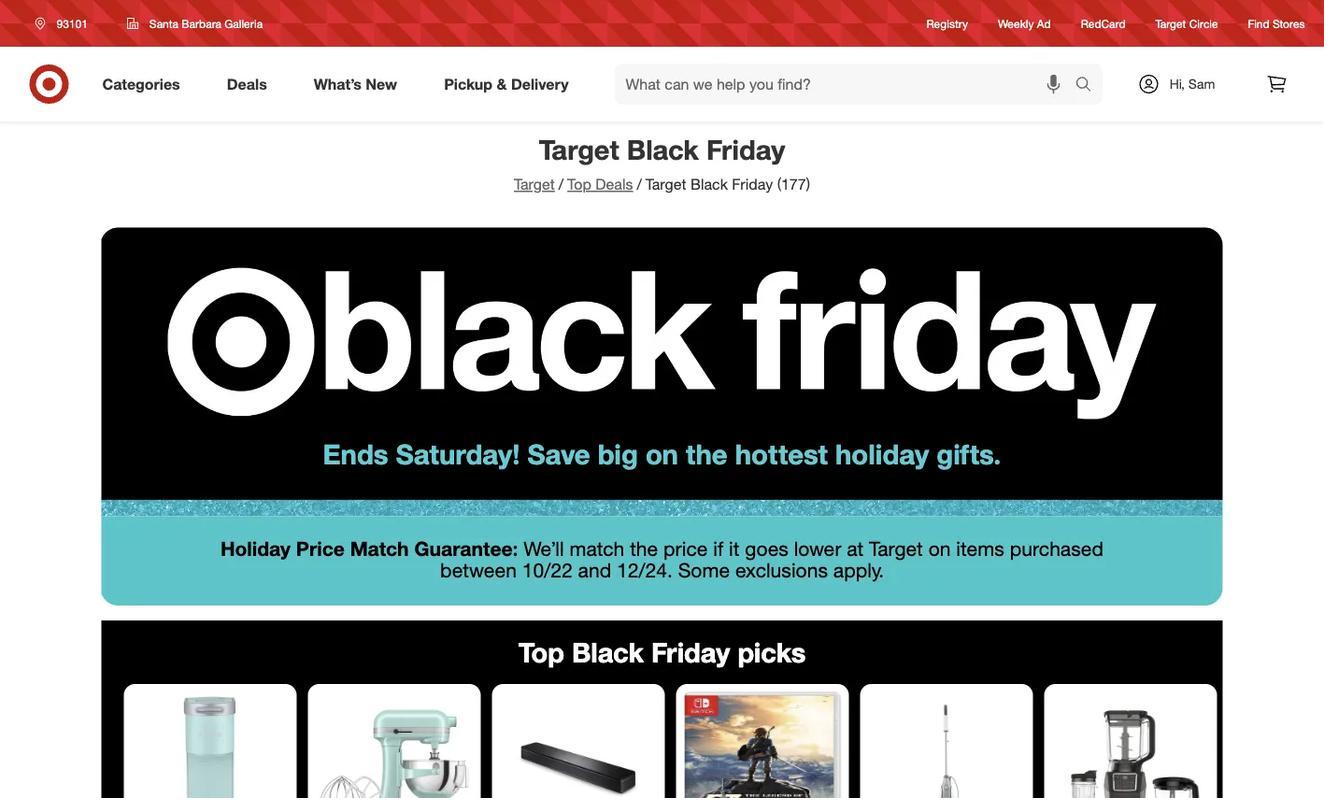 Task type: describe. For each thing, give the bounding box(es) containing it.
target up top deals link
[[539, 133, 619, 166]]

keurig k-mini single-serve k-cup pod coffee maker - oasis image
[[131, 692, 289, 798]]

apply.
[[834, 558, 884, 582]]

find stores
[[1248, 16, 1305, 30]]

&
[[497, 75, 507, 93]]

redcard link
[[1081, 15, 1126, 31]]

match
[[350, 536, 409, 561]]

weekly ad link
[[998, 15, 1051, 31]]

bose tv speaker bluetooth soundbar image
[[500, 692, 658, 798]]

0 vertical spatial on
[[646, 437, 679, 471]]

top deals link
[[567, 175, 633, 193]]

hottest
[[735, 437, 828, 471]]

match
[[570, 536, 625, 561]]

What can we help you find? suggestions appear below search field
[[615, 64, 1080, 105]]

lower
[[794, 536, 842, 561]]

picks
[[738, 635, 806, 669]]

pickup & delivery
[[444, 75, 569, 93]]

categories link
[[86, 64, 204, 105]]

saturday!
[[396, 437, 520, 471]]

exclusions
[[736, 558, 828, 582]]

target inside we'll match the price if it goes lower at target on items purchased between 10/22 and 12/24. some exclusions apply.
[[869, 536, 923, 561]]

top black friday picks
[[519, 635, 806, 669]]

holiday
[[221, 536, 291, 561]]

hi,
[[1170, 76, 1185, 92]]

galleria
[[225, 16, 263, 30]]

on inside we'll match the price if it goes lower at target on items purchased between 10/22 and 12/24. some exclusions apply.
[[929, 536, 951, 561]]

gifts.
[[937, 437, 1001, 471]]

stores
[[1273, 16, 1305, 30]]

categories
[[102, 75, 180, 93]]

sam
[[1189, 76, 1215, 92]]

target circle
[[1156, 16, 1218, 30]]

at
[[847, 536, 864, 561]]

we'll
[[524, 536, 564, 561]]

black for target
[[627, 133, 699, 166]]

we'll match the price if it goes lower at target on items purchased between 10/22 and 12/24. some exclusions apply.
[[440, 536, 1104, 582]]

weekly ad
[[998, 16, 1051, 30]]

shark professional steam pocket mop - s3601 image
[[868, 692, 1026, 798]]

search button
[[1067, 64, 1112, 108]]

barbara
[[182, 16, 221, 30]]

find stores link
[[1248, 15, 1305, 31]]

price
[[296, 536, 345, 561]]

pickup & delivery link
[[428, 64, 592, 105]]

target black friday image
[[101, 206, 1223, 516]]

hi, sam
[[1170, 76, 1215, 92]]

1 / from the left
[[559, 175, 564, 193]]

12/24.
[[617, 558, 673, 582]]

93101 button
[[23, 7, 107, 40]]

big
[[598, 437, 638, 471]]

what's new
[[314, 75, 397, 93]]

0 horizontal spatial deals
[[227, 75, 267, 93]]

search
[[1067, 77, 1112, 95]]

ends saturday! save big on the hottest holiday gifts.
[[323, 437, 1001, 471]]

ninja kitchen system with auto iq boost and 7-speed blender image
[[1052, 692, 1210, 798]]

and
[[578, 558, 611, 582]]

2 / from the left
[[637, 175, 642, 193]]

93101
[[57, 16, 88, 30]]



Task type: locate. For each thing, give the bounding box(es) containing it.
1 horizontal spatial the
[[686, 437, 728, 471]]

price
[[664, 536, 708, 561]]

registry
[[927, 16, 968, 30]]

purchased
[[1010, 536, 1104, 561]]

1 vertical spatial on
[[929, 536, 951, 561]]

deals link
[[211, 64, 290, 105]]

the legend of zelda: breath of the wild - nintendo switch image
[[684, 692, 842, 798]]

delivery
[[511, 75, 569, 93]]

deals inside target black friday target / top deals / target black friday (177)
[[596, 175, 633, 193]]

kitchenaid 5.5 quart bowl-lift stand mixer - ksm55 - ice image
[[315, 692, 473, 798]]

black down and
[[572, 635, 644, 669]]

find
[[1248, 16, 1270, 30]]

ends saturday! save big on the hottest holiday gifts. link
[[101, 206, 1223, 516]]

2 vertical spatial black
[[572, 635, 644, 669]]

santa
[[149, 16, 179, 30]]

top right 'target' "link"
[[567, 175, 592, 193]]

new
[[366, 75, 397, 93]]

ends
[[323, 437, 388, 471]]

1 horizontal spatial on
[[929, 536, 951, 561]]

black for picks
[[572, 635, 644, 669]]

friday left picks
[[652, 635, 730, 669]]

1 horizontal spatial top
[[567, 175, 592, 193]]

santa barbara galleria button
[[115, 7, 275, 40]]

the left hottest
[[686, 437, 728, 471]]

deals down galleria
[[227, 75, 267, 93]]

deals
[[227, 75, 267, 93], [596, 175, 633, 193]]

2 vertical spatial friday
[[652, 635, 730, 669]]

circle
[[1190, 16, 1218, 30]]

if
[[713, 536, 724, 561]]

0 vertical spatial black
[[627, 133, 699, 166]]

items
[[957, 536, 1005, 561]]

pickup
[[444, 75, 493, 93]]

black up top deals link
[[627, 133, 699, 166]]

target black friday target / top deals / target black friday (177)
[[514, 133, 810, 193]]

target right at in the bottom right of the page
[[869, 536, 923, 561]]

friday
[[707, 133, 785, 166], [732, 175, 773, 193], [652, 635, 730, 669]]

weekly
[[998, 16, 1034, 30]]

1 vertical spatial the
[[630, 536, 658, 561]]

0 vertical spatial deals
[[227, 75, 267, 93]]

holiday
[[836, 437, 929, 471]]

friday inside carousel region
[[652, 635, 730, 669]]

save
[[528, 437, 590, 471]]

1 vertical spatial black
[[691, 175, 728, 193]]

target link
[[514, 175, 555, 193]]

black inside carousel region
[[572, 635, 644, 669]]

0 horizontal spatial the
[[630, 536, 658, 561]]

10/22
[[522, 558, 573, 582]]

friday up (177)
[[707, 133, 785, 166]]

the inside we'll match the price if it goes lower at target on items purchased between 10/22 and 12/24. some exclusions apply.
[[630, 536, 658, 561]]

black
[[627, 133, 699, 166], [691, 175, 728, 193], [572, 635, 644, 669]]

1 vertical spatial friday
[[732, 175, 773, 193]]

deals right 'target' "link"
[[596, 175, 633, 193]]

0 horizontal spatial on
[[646, 437, 679, 471]]

friday for target black friday target / top deals / target black friday (177)
[[707, 133, 785, 166]]

the
[[686, 437, 728, 471], [630, 536, 658, 561]]

0 vertical spatial friday
[[707, 133, 785, 166]]

guarantee:
[[415, 536, 518, 561]]

goes
[[745, 536, 789, 561]]

/ right top deals link
[[637, 175, 642, 193]]

target right top deals link
[[646, 175, 687, 193]]

what's
[[314, 75, 362, 93]]

the left price
[[630, 536, 658, 561]]

target
[[1156, 16, 1186, 30], [539, 133, 619, 166], [514, 175, 555, 193], [646, 175, 687, 193], [869, 536, 923, 561]]

registry link
[[927, 15, 968, 31]]

target left top deals link
[[514, 175, 555, 193]]

santa barbara galleria
[[149, 16, 263, 30]]

it
[[729, 536, 740, 561]]

0 horizontal spatial top
[[519, 635, 564, 669]]

on left items
[[929, 536, 951, 561]]

0 vertical spatial top
[[567, 175, 592, 193]]

1 horizontal spatial deals
[[596, 175, 633, 193]]

holiday price match guarantee:
[[221, 536, 518, 561]]

top down the 10/22
[[519, 635, 564, 669]]

top
[[567, 175, 592, 193], [519, 635, 564, 669]]

what's new link
[[298, 64, 421, 105]]

on
[[646, 437, 679, 471], [929, 536, 951, 561]]

friday for top black friday picks
[[652, 635, 730, 669]]

target circle link
[[1156, 15, 1218, 31]]

between
[[440, 558, 517, 582]]

friday left (177)
[[732, 175, 773, 193]]

target left circle on the right top of the page
[[1156, 16, 1186, 30]]

redcard
[[1081, 16, 1126, 30]]

1 vertical spatial top
[[519, 635, 564, 669]]

on right big
[[646, 437, 679, 471]]

ad
[[1037, 16, 1051, 30]]

/
[[559, 175, 564, 193], [637, 175, 642, 193]]

top inside target black friday target / top deals / target black friday (177)
[[567, 175, 592, 193]]

(177)
[[777, 175, 810, 193]]

1 vertical spatial deals
[[596, 175, 633, 193]]

0 vertical spatial the
[[686, 437, 728, 471]]

top inside carousel region
[[519, 635, 564, 669]]

1 horizontal spatial /
[[637, 175, 642, 193]]

target inside target circle "link"
[[1156, 16, 1186, 30]]

carousel region
[[101, 620, 1223, 798]]

black left (177)
[[691, 175, 728, 193]]

0 horizontal spatial /
[[559, 175, 564, 193]]

/ right 'target' "link"
[[559, 175, 564, 193]]

some
[[678, 558, 730, 582]]



Task type: vqa. For each thing, say whether or not it's contained in the screenshot.
target
yes



